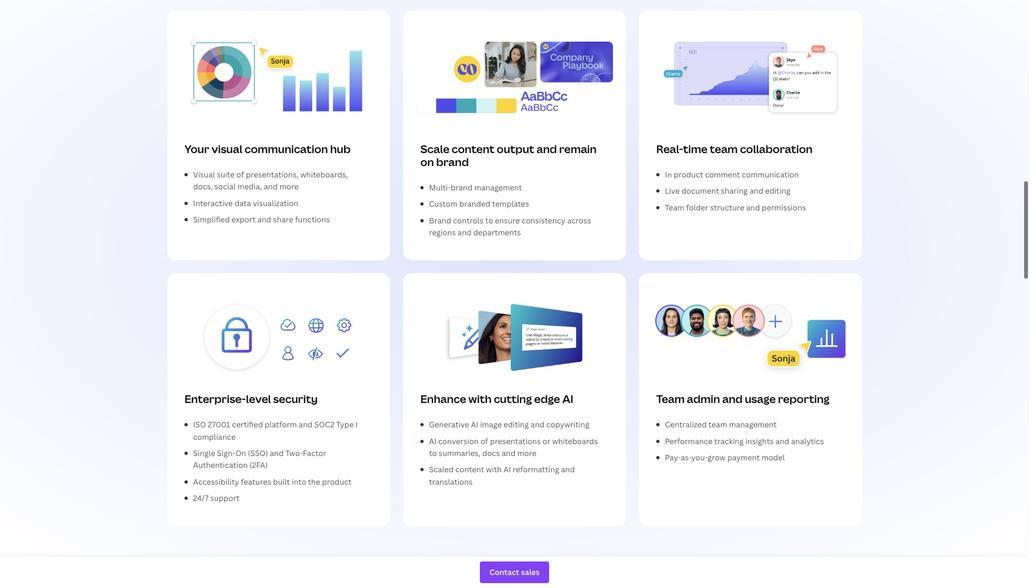 Task type: describe. For each thing, give the bounding box(es) containing it.
to inside the ai conversion of presentations or whiteboards to summaries, docs and more
[[429, 448, 437, 459]]

soc2
[[315, 420, 335, 430]]

simplified export and share functions
[[193, 214, 330, 225]]

iso
[[193, 420, 206, 430]]

centralized team management
[[665, 420, 777, 430]]

(2fa)
[[250, 460, 268, 471]]

collaboration
[[740, 142, 813, 156]]

performance tracking insights and analytics
[[665, 436, 824, 446]]

and inside iso 27001 certified platform and soc2 type i compliance
[[299, 420, 313, 430]]

regions
[[429, 227, 456, 238]]

visual
[[212, 142, 243, 156]]

custom
[[429, 199, 458, 209]]

in
[[665, 169, 672, 180]]

time
[[684, 142, 708, 156]]

and left share
[[258, 214, 271, 225]]

and left usage
[[723, 392, 743, 407]]

security
[[273, 392, 318, 407]]

your
[[185, 142, 209, 156]]

0 horizontal spatial editing
[[504, 420, 529, 430]]

consistency
[[522, 215, 566, 225]]

interactive data visualization
[[193, 198, 298, 208]]

presentations,
[[246, 169, 299, 180]]

more inside visual suite of presentations, whiteboards, docs, social media, and more
[[280, 181, 299, 192]]

content for brand
[[452, 142, 495, 156]]

in product comment communication
[[665, 169, 799, 180]]

of for conversion
[[481, 436, 488, 446]]

docs
[[483, 448, 500, 459]]

you-
[[692, 453, 708, 463]]

or
[[543, 436, 551, 446]]

and up the model
[[776, 436, 790, 446]]

platform
[[265, 420, 297, 430]]

copywriting
[[547, 420, 590, 430]]

enterprise-level security
[[185, 392, 318, 407]]

insights
[[746, 436, 774, 446]]

and down sharing
[[747, 202, 761, 213]]

and right sharing
[[750, 186, 764, 196]]

iso 27001 certified platform and soc2 type i compliance
[[193, 420, 358, 442]]

edge
[[534, 392, 560, 407]]

export
[[232, 214, 256, 225]]

accessibility features built into the product
[[193, 477, 352, 487]]

reporting
[[778, 392, 830, 407]]

image
[[480, 420, 502, 430]]

branded
[[460, 199, 491, 209]]

ai inside the scaled content with ai reformatting and translations
[[504, 465, 511, 475]]

ai inside the ai conversion of presentations or whiteboards to summaries, docs and more
[[429, 436, 437, 446]]

team folder structure and permissions
[[665, 202, 806, 213]]

output
[[497, 142, 535, 156]]

0 vertical spatial with
[[469, 392, 492, 407]]

ai conversion of presentations or whiteboards to summaries, docs and more
[[429, 436, 598, 459]]

ai left image on the bottom of the page
[[471, 420, 479, 430]]

team for team admin and usage reporting
[[657, 392, 685, 407]]

docs,
[[193, 181, 213, 192]]

ensure
[[495, 215, 520, 225]]

on
[[236, 448, 246, 459]]

pay-as-you-grow payment model
[[665, 453, 785, 463]]

centralized
[[665, 420, 707, 430]]

sharing
[[721, 186, 748, 196]]

1 vertical spatial team
[[709, 420, 728, 430]]

and inside visual suite of presentations, whiteboards, docs, social media, and more
[[264, 181, 278, 192]]

two-
[[286, 448, 303, 459]]

social
[[215, 181, 236, 192]]

remain
[[559, 142, 597, 156]]

more inside the ai conversion of presentations or whiteboards to summaries, docs and more
[[518, 448, 537, 459]]

1 vertical spatial brand
[[451, 182, 473, 193]]

level
[[246, 392, 271, 407]]

as-
[[681, 453, 692, 463]]

0 vertical spatial product
[[674, 169, 704, 180]]

1 horizontal spatial communication
[[742, 169, 799, 180]]

the
[[308, 477, 320, 487]]

0 horizontal spatial communication
[[245, 142, 328, 156]]

media,
[[238, 181, 262, 192]]

accessibility
[[193, 477, 239, 487]]

document
[[682, 186, 720, 196]]

enterprise-
[[185, 392, 246, 407]]

controls
[[453, 215, 484, 225]]

ai right edge
[[563, 392, 574, 407]]

and inside the ai conversion of presentations or whiteboards to summaries, docs and more
[[502, 448, 516, 459]]

live
[[665, 186, 680, 196]]

performance
[[665, 436, 713, 446]]

team admin and usage reporting
[[657, 392, 830, 407]]

live document sharing and editing
[[665, 186, 791, 196]]

(sso)
[[248, 448, 268, 459]]

multi-brand management
[[429, 182, 522, 193]]

interactive
[[193, 198, 233, 208]]

analytics
[[792, 436, 824, 446]]

model
[[762, 453, 785, 463]]

content for translations
[[456, 465, 485, 475]]



Task type: vqa. For each thing, say whether or not it's contained in the screenshot.


Task type: locate. For each thing, give the bounding box(es) containing it.
27001
[[208, 420, 230, 430]]

with down the 'docs' at the left
[[486, 465, 502, 475]]

usage
[[745, 392, 776, 407]]

content
[[452, 142, 495, 156], [456, 465, 485, 475]]

product right in
[[674, 169, 704, 180]]

and inside "scale content output and remain on brand"
[[537, 142, 557, 156]]

conversion
[[438, 436, 479, 446]]

visual
[[193, 169, 215, 180]]

0 vertical spatial editing
[[766, 186, 791, 196]]

and
[[537, 142, 557, 156], [264, 181, 278, 192], [750, 186, 764, 196], [747, 202, 761, 213], [258, 214, 271, 225], [458, 227, 472, 238], [723, 392, 743, 407], [299, 420, 313, 430], [531, 420, 545, 430], [776, 436, 790, 446], [270, 448, 284, 459], [502, 448, 516, 459], [561, 465, 575, 475]]

templates
[[493, 199, 529, 209]]

single sign-on (sso) and two-factor authentication (2fa)
[[193, 448, 327, 471]]

to up scaled
[[429, 448, 437, 459]]

visualization
[[253, 198, 298, 208]]

brand controls to ensure consistency across regions and departments
[[429, 215, 591, 238]]

brand
[[437, 155, 469, 169], [451, 182, 473, 193]]

content inside "scale content output and remain on brand"
[[452, 142, 495, 156]]

and down presentations, on the left of page
[[264, 181, 278, 192]]

built
[[273, 477, 290, 487]]

enhance
[[421, 392, 467, 407]]

0 horizontal spatial management
[[475, 182, 522, 193]]

enhance with cutting edge ai
[[421, 392, 574, 407]]

team down live
[[665, 202, 685, 213]]

brand inside "scale content output and remain on brand"
[[437, 155, 469, 169]]

0 vertical spatial communication
[[245, 142, 328, 156]]

features
[[241, 477, 271, 487]]

0 vertical spatial content
[[452, 142, 495, 156]]

single
[[193, 448, 215, 459]]

brand right on
[[437, 155, 469, 169]]

communication down collaboration
[[742, 169, 799, 180]]

communication up presentations, on the left of page
[[245, 142, 328, 156]]

to up departments
[[486, 215, 493, 225]]

brand
[[429, 215, 451, 225]]

and down presentations
[[502, 448, 516, 459]]

1 vertical spatial content
[[456, 465, 485, 475]]

i
[[356, 420, 358, 430]]

24/7 support
[[193, 493, 240, 504]]

to
[[486, 215, 493, 225], [429, 448, 437, 459]]

0 vertical spatial of
[[237, 169, 244, 180]]

suite
[[217, 169, 235, 180]]

and left two-
[[270, 448, 284, 459]]

0 vertical spatial team
[[665, 202, 685, 213]]

team for team folder structure and permissions
[[665, 202, 685, 213]]

multi-
[[429, 182, 451, 193]]

pay-
[[665, 453, 681, 463]]

tracking
[[715, 436, 744, 446]]

cutting
[[494, 392, 532, 407]]

1 horizontal spatial to
[[486, 215, 493, 225]]

and left remain
[[537, 142, 557, 156]]

0 vertical spatial brand
[[437, 155, 469, 169]]

reformatting
[[513, 465, 560, 475]]

and inside single sign-on (sso) and two-factor authentication (2fa)
[[270, 448, 284, 459]]

real-
[[657, 142, 684, 156]]

on
[[421, 155, 434, 169]]

1 vertical spatial of
[[481, 436, 488, 446]]

1 vertical spatial editing
[[504, 420, 529, 430]]

24/7
[[193, 493, 209, 504]]

1 vertical spatial product
[[322, 477, 352, 487]]

of inside visual suite of presentations, whiteboards, docs, social media, and more
[[237, 169, 244, 180]]

generative ai image editing and copywriting
[[429, 420, 590, 430]]

custom branded templates
[[429, 199, 529, 209]]

1 vertical spatial with
[[486, 465, 502, 475]]

share
[[273, 214, 293, 225]]

1 horizontal spatial management
[[729, 420, 777, 430]]

factor
[[303, 448, 327, 459]]

team
[[710, 142, 738, 156], [709, 420, 728, 430]]

scale content output and remain on brand
[[421, 142, 597, 169]]

summaries,
[[439, 448, 481, 459]]

scaled content with ai reformatting and translations
[[429, 465, 575, 487]]

with inside the scaled content with ai reformatting and translations
[[486, 465, 502, 475]]

ai down generative
[[429, 436, 437, 446]]

editing up permissions
[[766, 186, 791, 196]]

management
[[475, 182, 522, 193], [729, 420, 777, 430]]

with up image on the bottom of the page
[[469, 392, 492, 407]]

team up centralized
[[657, 392, 685, 407]]

sign-
[[217, 448, 236, 459]]

0 vertical spatial to
[[486, 215, 493, 225]]

admin
[[687, 392, 721, 407]]

compliance
[[193, 432, 236, 442]]

of up the 'docs' at the left
[[481, 436, 488, 446]]

and inside the scaled content with ai reformatting and translations
[[561, 465, 575, 475]]

scale
[[421, 142, 450, 156]]

comment
[[705, 169, 741, 180]]

data
[[235, 198, 251, 208]]

more down presentations
[[518, 448, 537, 459]]

1 vertical spatial more
[[518, 448, 537, 459]]

functions
[[295, 214, 330, 225]]

product
[[674, 169, 704, 180], [322, 477, 352, 487]]

team up comment
[[710, 142, 738, 156]]

real-time team collaboration
[[657, 142, 813, 156]]

0 vertical spatial more
[[280, 181, 299, 192]]

1 vertical spatial communication
[[742, 169, 799, 180]]

1 vertical spatial team
[[657, 392, 685, 407]]

0 vertical spatial management
[[475, 182, 522, 193]]

of for suite
[[237, 169, 244, 180]]

grow
[[708, 453, 726, 463]]

whiteboards,
[[301, 169, 348, 180]]

visual suite of presentations, whiteboards, docs, social media, and more
[[193, 169, 348, 192]]

0 horizontal spatial more
[[280, 181, 299, 192]]

content inside the scaled content with ai reformatting and translations
[[456, 465, 485, 475]]

and left soc2
[[299, 420, 313, 430]]

1 vertical spatial management
[[729, 420, 777, 430]]

1 horizontal spatial more
[[518, 448, 537, 459]]

and inside brand controls to ensure consistency across regions and departments
[[458, 227, 472, 238]]

content right scale
[[452, 142, 495, 156]]

product right the
[[322, 477, 352, 487]]

your visual communication hub
[[185, 142, 351, 156]]

whiteboards
[[553, 436, 598, 446]]

structure
[[711, 202, 745, 213]]

0 horizontal spatial of
[[237, 169, 244, 180]]

into
[[292, 477, 306, 487]]

1 horizontal spatial product
[[674, 169, 704, 180]]

presentations
[[490, 436, 541, 446]]

translations
[[429, 477, 473, 487]]

more
[[280, 181, 299, 192], [518, 448, 537, 459]]

0 horizontal spatial product
[[322, 477, 352, 487]]

1 horizontal spatial of
[[481, 436, 488, 446]]

content down summaries, on the left of the page
[[456, 465, 485, 475]]

team up tracking
[[709, 420, 728, 430]]

more down presentations, on the left of page
[[280, 181, 299, 192]]

support
[[210, 493, 240, 504]]

1 horizontal spatial editing
[[766, 186, 791, 196]]

and down controls
[[458, 227, 472, 238]]

and down whiteboards
[[561, 465, 575, 475]]

0 horizontal spatial to
[[429, 448, 437, 459]]

0 vertical spatial team
[[710, 142, 738, 156]]

folder
[[687, 202, 709, 213]]

generative
[[429, 420, 469, 430]]

editing up presentations
[[504, 420, 529, 430]]

management up 'insights' in the right bottom of the page
[[729, 420, 777, 430]]

ai down the ai conversion of presentations or whiteboards to summaries, docs and more
[[504, 465, 511, 475]]

and up or
[[531, 420, 545, 430]]

1 vertical spatial to
[[429, 448, 437, 459]]

management for output
[[475, 182, 522, 193]]

management for and
[[729, 420, 777, 430]]

to inside brand controls to ensure consistency across regions and departments
[[486, 215, 493, 225]]

of inside the ai conversion of presentations or whiteboards to summaries, docs and more
[[481, 436, 488, 446]]

brand up branded
[[451, 182, 473, 193]]

management up templates
[[475, 182, 522, 193]]

of right the suite
[[237, 169, 244, 180]]



